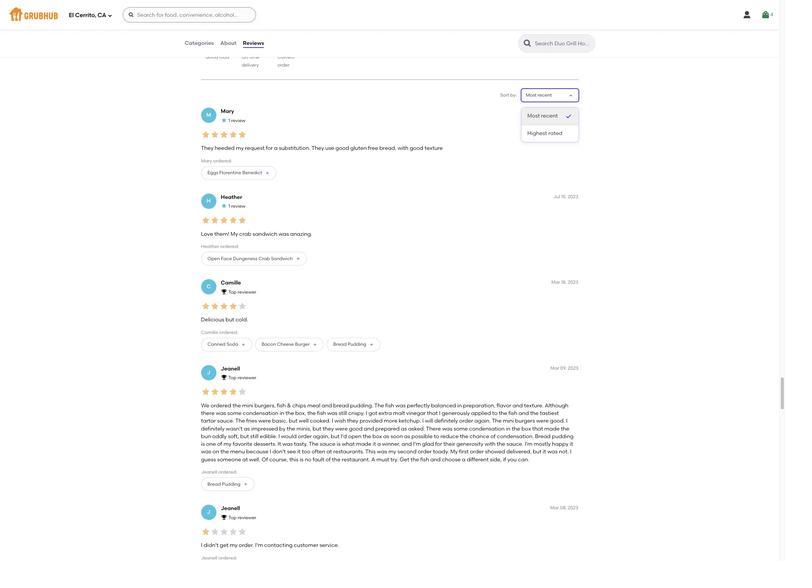 Task type: vqa. For each thing, say whether or not it's contained in the screenshot.
the 7-
no



Task type: locate. For each thing, give the bounding box(es) containing it.
2 horizontal spatial svg image
[[761, 10, 770, 19]]

1 horizontal spatial bread
[[333, 342, 347, 347]]

review for heather
[[231, 204, 245, 209]]

with inside we ordered the mini burgers, fish & chips meal and bread pudding. the fish was perfectly balanced in preparation, flavor and texture.  although there was some condensation in the box, the fish was still crispy. i got extra malt vinegar that i generously applied to the fish and the tastiest tartar sauce. the fries were basic, but well cooked.  i wish they provided more ketchup. i will definitely order again.   the mini burgers were good. i definitely wasn't as impressed by the minis, but they were good and prepared as asked. there was some condensation in the box that made the bun oddly soft, but still edible. i would order again, but i'd open the box as soon as possible to reduce the chance of condensation.   bread pudding is one of my favorite desserts. it was tasty. the sauce is what made it a winner, and i'm glad for their generosity with the sauce. i'm mostly happy it was on the menu because i don't see it too often at restaurants.   this was my second order toady. my first order showed delivered, but it was not. i guess someone at well. of course, this is no fault of the restaurant.   a must try. get the fish and choose a different side, if you can.
[[485, 441, 496, 447]]

2023 right 09,
[[568, 366, 578, 371]]

0 vertical spatial that
[[427, 410, 438, 417]]

0 vertical spatial condensation
[[243, 410, 278, 417]]

1 vertical spatial recent
[[541, 113, 558, 119]]

1 vertical spatial top
[[228, 375, 237, 381]]

mar for delicious but cold.
[[552, 280, 560, 285]]

1 horizontal spatial of
[[326, 456, 331, 463]]

a down first
[[462, 456, 466, 463]]

1 jeanell ordered: from the top
[[201, 469, 237, 475]]

1 horizontal spatial for
[[266, 145, 273, 152]]

1 vertical spatial box
[[373, 433, 382, 440]]

0 vertical spatial reviewer
[[238, 289, 256, 295]]

2 top from the top
[[228, 375, 237, 381]]

with right "bread,"
[[398, 145, 409, 152]]

2 vertical spatial in
[[506, 426, 511, 432]]

top reviewer up cold.
[[228, 289, 256, 295]]

bread up mostly
[[535, 433, 551, 440]]

1 vertical spatial sauce.
[[507, 441, 524, 447]]

1 vertical spatial with
[[485, 441, 496, 447]]

toady.
[[433, 449, 449, 455]]

that up will
[[427, 410, 438, 417]]

texture
[[425, 145, 443, 152]]

1 vertical spatial mary
[[201, 158, 212, 163]]

for up toady.
[[435, 441, 442, 447]]

was left "anazing."
[[279, 231, 289, 237]]

still
[[339, 410, 347, 417], [250, 433, 259, 440]]

good left texture
[[410, 145, 423, 152]]

1 horizontal spatial that
[[532, 426, 543, 432]]

1 horizontal spatial they
[[312, 145, 324, 152]]

open face dungeness crab sandwich
[[208, 256, 293, 261]]

plus icon image inside eggs florentine benedict 'button'
[[265, 171, 270, 175]]

open
[[348, 433, 362, 440]]

most right by:
[[526, 92, 537, 98]]

of right fault
[[326, 456, 331, 463]]

reviews button
[[243, 30, 265, 57]]

0 vertical spatial reviews
[[206, 7, 243, 18]]

bread pudding
[[333, 342, 366, 347], [208, 482, 240, 487]]

2 vertical spatial top reviewer
[[228, 515, 256, 520]]

recent up highest rated
[[541, 113, 558, 119]]

that
[[427, 410, 438, 417], [532, 426, 543, 432]]

1 horizontal spatial still
[[339, 410, 347, 417]]

0 horizontal spatial to
[[434, 433, 439, 440]]

anazing.
[[290, 231, 312, 237]]

1 horizontal spatial some
[[454, 426, 468, 432]]

caret down icon image
[[568, 92, 574, 98]]

reviews up time
[[243, 40, 264, 46]]

mini up fries
[[242, 402, 253, 409]]

it left 'too'
[[297, 449, 301, 455]]

2 vertical spatial bread
[[208, 482, 221, 487]]

plus icon image for eggs florentine benedict 'button'
[[265, 171, 270, 175]]

mar for we ordered the mini burgers, fish & chips meal and bread pudding. the fish was perfectly balanced in preparation, flavor and texture.  although there was some condensation in the box, the fish was still crispy. i got extra malt vinegar that i generously applied to the fish and the tastiest tartar sauce. the fries were basic, but well cooked.  i wish they provided more ketchup. i will definitely order again.   the mini burgers were good. i definitely wasn't as impressed by the minis, but they were good and prepared as asked. there was some condensation in the box that made the bun oddly soft, but still edible. i would order again, but i'd open the box as soon as possible to reduce the chance of condensation.   bread pudding is one of my favorite desserts. it was tasty. the sauce is what made it a winner, and i'm glad for their generosity with the sauce. i'm mostly happy it was on the menu because i don't see it too often at restaurants.   this was my second order toady. my first order showed delivered, but it was not. i guess someone at well. of course, this is no fault of the restaurant.   a must try. get the fish and choose a different side, if you can.
[[551, 366, 559, 371]]

1 vertical spatial trophy icon image
[[221, 374, 227, 380]]

2 1 review from the top
[[228, 204, 245, 209]]

2023 right 15, on the top
[[568, 194, 578, 199]]

were down wish
[[335, 426, 348, 432]]

1 vertical spatial mar
[[551, 366, 559, 371]]

plus icon image inside open face dungeness crab sandwich button
[[296, 257, 300, 261]]

sauce. down condensation.
[[507, 441, 524, 447]]

08,
[[560, 505, 567, 511]]

a left substitution. at the top left of page
[[274, 145, 278, 152]]

plus icon image inside bacon cheese burger button
[[313, 342, 317, 347]]

too
[[302, 449, 310, 455]]

bread down guess
[[208, 482, 221, 487]]

weeks
[[555, 108, 569, 114]]

177 ratings
[[206, 33, 232, 39]]

bun
[[201, 433, 211, 440]]

0 vertical spatial made
[[544, 426, 560, 432]]

j down canned
[[207, 369, 210, 376]]

1 vertical spatial heather
[[201, 244, 219, 249]]

0 vertical spatial j
[[207, 369, 210, 376]]

1 vertical spatial reviews
[[243, 40, 264, 46]]

j
[[207, 369, 210, 376], [207, 509, 210, 516]]

2 vertical spatial mar
[[550, 505, 559, 511]]

they left use
[[312, 145, 324, 152]]

ketchup.
[[399, 418, 421, 424]]

2023 right 18, at the right of page
[[568, 280, 578, 285]]

crispy.
[[348, 410, 365, 417]]

in up generously
[[457, 402, 462, 409]]

extra
[[379, 410, 392, 417]]

top right c
[[228, 289, 237, 295]]

1 horizontal spatial sauce.
[[507, 441, 524, 447]]

good inside we ordered the mini burgers, fish & chips meal and bread pudding. the fish was perfectly balanced in preparation, flavor and texture.  although there was some condensation in the box, the fish was still crispy. i got extra malt vinegar that i generously applied to the fish and the tastiest tartar sauce. the fries were basic, but well cooked.  i wish they provided more ketchup. i will definitely order again.   the mini burgers were good. i definitely wasn't as impressed by the minis, but they were good and prepared as asked. there was some condensation in the box that made the bun oddly soft, but still edible. i would order again, but i'd open the box as soon as possible to reduce the chance of condensation.   bread pudding is one of my favorite desserts. it was tasty. the sauce is what made it a winner, and i'm glad for their generosity with the sauce. i'm mostly happy it was on the menu because i don't see it too often at restaurants.   this was my second order toady. my first order showed delivered, but it was not. i guess someone at well. of course, this is no fault of the restaurant.   a must try. get the fish and choose a different side, if you can.
[[349, 426, 363, 432]]

1 horizontal spatial definitely
[[434, 418, 458, 424]]

condensation.
[[497, 433, 534, 440]]

0 horizontal spatial pudding
[[222, 482, 240, 487]]

good
[[336, 145, 349, 152], [410, 145, 423, 152], [349, 426, 363, 432]]

1 horizontal spatial bread pudding
[[333, 342, 366, 347]]

mini down flavor
[[503, 418, 514, 424]]

mar left 09,
[[551, 366, 559, 371]]

reviewer for the
[[238, 375, 256, 381]]

gluten
[[350, 145, 367, 152]]

and up burgers
[[519, 410, 529, 417]]

0 vertical spatial at
[[327, 449, 332, 455]]

a left "winner,"
[[377, 441, 381, 447]]

ordered: down someone
[[218, 469, 237, 475]]

1 horizontal spatial in
[[457, 402, 462, 409]]

still down the bread
[[339, 410, 347, 417]]

again,
[[313, 433, 330, 440]]

burgers
[[515, 418, 535, 424]]

top for the
[[228, 375, 237, 381]]

i'm
[[413, 441, 421, 447], [525, 441, 533, 447], [255, 542, 263, 549]]

0 vertical spatial my
[[231, 231, 238, 237]]

2 horizontal spatial were
[[536, 418, 549, 424]]

top reviewer
[[228, 289, 256, 295], [228, 375, 256, 381], [228, 515, 256, 520]]

2
[[551, 108, 554, 114]]

2 vertical spatial trophy icon image
[[221, 514, 227, 520]]

most recent
[[526, 92, 552, 98], [527, 113, 558, 119]]

no
[[305, 456, 311, 463]]

0 vertical spatial most recent
[[526, 92, 552, 98]]

0 horizontal spatial heather
[[201, 244, 219, 249]]

to
[[492, 410, 498, 417], [434, 433, 439, 440]]

0 vertical spatial still
[[339, 410, 347, 417]]

1 2023 from the top
[[568, 194, 578, 199]]

0 vertical spatial mar
[[552, 280, 560, 285]]

the up "pudding"
[[561, 426, 569, 432]]

1 1 review from the top
[[228, 118, 245, 123]]

in
[[457, 402, 462, 409], [280, 410, 284, 417], [506, 426, 511, 432]]

about
[[220, 40, 236, 46]]

reviews for reviews
[[243, 40, 264, 46]]

first
[[459, 449, 469, 455]]

the up would
[[287, 426, 295, 432]]

jeanell ordered: down get
[[201, 555, 237, 561]]

2 trophy icon image from the top
[[221, 374, 227, 380]]

most recent up highest rated
[[527, 113, 558, 119]]

definitely down generously
[[434, 418, 458, 424]]

2 horizontal spatial is
[[337, 441, 341, 447]]

heather for heather ordered:
[[201, 244, 219, 249]]

i'm up delivered,
[[525, 441, 533, 447]]

as
[[244, 426, 250, 432], [401, 426, 407, 432], [383, 433, 389, 440], [404, 433, 410, 440]]

review for mary
[[231, 118, 245, 123]]

1 horizontal spatial bread pudding button
[[327, 338, 380, 351]]

love
[[201, 231, 213, 237]]

the up "wasn't"
[[235, 418, 245, 424]]

restaurant.
[[342, 456, 370, 463]]

1 vertical spatial of
[[217, 441, 222, 447]]

must
[[377, 456, 389, 463]]

was up wish
[[327, 410, 337, 417]]

camille down delicious
[[201, 330, 218, 335]]

basic,
[[272, 418, 288, 424]]

made
[[544, 426, 560, 432], [356, 441, 371, 447]]

vinegar
[[406, 410, 426, 417]]

0 vertical spatial heather
[[221, 194, 242, 200]]

1 reviewer from the top
[[238, 289, 256, 295]]

1 j from the top
[[207, 369, 210, 376]]

4 button
[[761, 8, 773, 22]]

chance
[[470, 433, 489, 440]]

and down toady.
[[430, 456, 441, 463]]

1 horizontal spatial camille
[[221, 280, 241, 286]]

1 horizontal spatial condensation
[[469, 426, 505, 432]]

made up this
[[356, 441, 371, 447]]

1 vertical spatial 1 review
[[228, 204, 245, 209]]

3 trophy icon image from the top
[[221, 514, 227, 520]]

2 vertical spatial a
[[462, 456, 466, 463]]

1 vertical spatial to
[[434, 433, 439, 440]]

0 horizontal spatial i'm
[[255, 542, 263, 549]]

star icon image
[[206, 19, 216, 30], [216, 19, 227, 30], [227, 19, 238, 30], [238, 19, 248, 30], [248, 19, 259, 30], [221, 117, 227, 123], [201, 130, 210, 139], [210, 130, 219, 139], [219, 130, 228, 139], [228, 130, 238, 139], [238, 130, 247, 139], [221, 203, 227, 209], [201, 216, 210, 225], [210, 216, 219, 225], [219, 216, 228, 225], [228, 216, 238, 225], [238, 216, 247, 225], [201, 302, 210, 311], [210, 302, 219, 311], [219, 302, 228, 311], [228, 302, 238, 311], [238, 302, 247, 311], [201, 387, 210, 397], [210, 387, 219, 397], [219, 387, 228, 397], [228, 387, 238, 397], [238, 387, 247, 397], [201, 527, 210, 536], [210, 527, 219, 536], [219, 527, 228, 536], [228, 527, 238, 536], [238, 527, 247, 536]]

bread inside we ordered the mini burgers, fish & chips meal and bread pudding. the fish was perfectly balanced in preparation, flavor and texture.  although there was some condensation in the box, the fish was still crispy. i got extra malt vinegar that i generously applied to the fish and the tastiest tartar sauce. the fries were basic, but well cooked.  i wish they provided more ketchup. i will definitely order again.   the mini burgers were good. i definitely wasn't as impressed by the minis, but they were good and prepared as asked. there was some condensation in the box that made the bun oddly soft, but still edible. i would order again, but i'd open the box as soon as possible to reduce the chance of condensation.   bread pudding is one of my favorite desserts. it was tasty. the sauce is what made it a winner, and i'm glad for their generosity with the sauce. i'm mostly happy it was on the menu because i don't see it too often at restaurants.   this was my second order toady. my first order showed delivered, but it was not. i guess someone at well. of course, this is no fault of the restaurant.   a must try. get the fish and choose a different side, if you can.
[[535, 433, 551, 440]]

bacon
[[262, 342, 276, 347]]

2 review from the top
[[231, 204, 245, 209]]

heeded
[[215, 145, 235, 152]]

1 top from the top
[[228, 289, 237, 295]]

1 review from the top
[[231, 118, 245, 123]]

1 vertical spatial condensation
[[469, 426, 505, 432]]

is left what
[[337, 441, 341, 447]]

0 vertical spatial bread pudding button
[[327, 338, 380, 351]]

c
[[207, 283, 211, 290]]

jeanell up get
[[221, 505, 240, 512]]

generosity
[[457, 441, 483, 447]]

use
[[325, 145, 334, 152]]

my up "choose"
[[450, 449, 458, 455]]

2 2023 from the top
[[568, 280, 578, 285]]

1 horizontal spatial mini
[[503, 418, 514, 424]]

the
[[374, 402, 384, 409], [235, 418, 245, 424], [492, 418, 502, 424], [309, 441, 319, 447]]

1 vertical spatial still
[[250, 433, 259, 440]]

trophy icon image for didn't
[[221, 514, 227, 520]]

0 vertical spatial top reviewer
[[228, 289, 256, 295]]

1 horizontal spatial they
[[347, 418, 358, 424]]

trophy icon image right c
[[221, 289, 227, 295]]

pudding for the right the bread pudding button
[[348, 342, 366, 347]]

Search Duo Grill House search field
[[534, 40, 593, 47]]

1 vertical spatial bread pudding
[[208, 482, 240, 487]]

of right chance
[[491, 433, 496, 440]]

bread for bottommost the bread pudding button
[[208, 482, 221, 487]]

3 reviewer from the top
[[238, 515, 256, 520]]

was up malt
[[396, 402, 406, 409]]

mary for mary ordered:
[[201, 158, 212, 163]]

they down crispy.
[[347, 418, 358, 424]]

1 vertical spatial 1
[[228, 204, 230, 209]]

svg image
[[743, 10, 752, 19], [761, 10, 770, 19], [108, 13, 112, 18]]

1 trophy icon image from the top
[[221, 289, 227, 295]]

0 horizontal spatial at
[[242, 456, 248, 463]]

2 j from the top
[[207, 509, 210, 516]]

at left well.
[[242, 456, 248, 463]]

as down ketchup.
[[401, 426, 407, 432]]

crab
[[239, 231, 251, 237]]

i left wish
[[332, 418, 333, 424]]

plus icon image for canned soda button
[[241, 342, 246, 347]]

jeanell down didn't
[[201, 555, 217, 561]]

1 top reviewer from the top
[[228, 289, 256, 295]]

fish
[[277, 402, 286, 409], [385, 402, 394, 409], [317, 410, 326, 417], [509, 410, 517, 417], [420, 456, 429, 463]]

2 top reviewer from the top
[[228, 375, 256, 381]]

plus icon image for bacon cheese burger button
[[313, 342, 317, 347]]

for right the request
[[266, 145, 273, 152]]

2 reviewer from the top
[[238, 375, 256, 381]]

1 vertical spatial bread pudding button
[[201, 478, 255, 491]]

96 on time delivery
[[242, 46, 259, 68]]

delivered,
[[506, 449, 532, 455]]

they up mary ordered:
[[201, 145, 214, 152]]

tartar
[[201, 418, 216, 424]]

reviewer
[[238, 289, 256, 295], [238, 375, 256, 381], [238, 515, 256, 520]]

reviews for reviews for duo grill house
[[206, 7, 243, 18]]

at
[[327, 449, 332, 455], [242, 456, 248, 463]]

mary right m
[[221, 108, 234, 115]]

1 vertical spatial that
[[532, 426, 543, 432]]

there
[[201, 410, 215, 417]]

made down good.
[[544, 426, 560, 432]]

Search for food, convenience, alcohol... search field
[[123, 7, 256, 22]]

mostly
[[534, 441, 551, 447]]

2 horizontal spatial bread
[[535, 433, 551, 440]]

camille for camille ordered:
[[201, 330, 218, 335]]

the down the restaurants.
[[332, 456, 341, 463]]

bread pudding for the right the bread pudding button
[[333, 342, 366, 347]]

camille for camille
[[221, 280, 241, 286]]

well
[[299, 418, 309, 424]]

they up again, in the left of the page
[[323, 426, 334, 432]]

top for cold.
[[228, 289, 237, 295]]

1 horizontal spatial with
[[485, 441, 496, 447]]

1 vertical spatial they
[[323, 426, 334, 432]]

not.
[[559, 449, 569, 455]]

1 horizontal spatial heather
[[221, 194, 242, 200]]

sandwich
[[271, 256, 293, 261]]

most inside field
[[526, 92, 537, 98]]

2 1 from the top
[[228, 204, 230, 209]]

sauce.
[[217, 418, 234, 424], [507, 441, 524, 447]]

svg image inside 4 button
[[761, 10, 770, 19]]

mary up eggs
[[201, 158, 212, 163]]

reviews up ratings
[[206, 7, 243, 18]]

on
[[242, 55, 248, 60]]

3 top from the top
[[228, 515, 237, 520]]

2 horizontal spatial for
[[435, 441, 442, 447]]

get
[[220, 542, 229, 549]]

top reviewer up "order." at the bottom of the page
[[228, 515, 256, 520]]

and up the "second"
[[402, 441, 412, 447]]

heather
[[221, 194, 242, 200], [201, 244, 219, 249]]

0 horizontal spatial for
[[246, 7, 259, 18]]

order down glad
[[418, 449, 432, 455]]

1 1 from the top
[[228, 118, 230, 123]]

my
[[231, 231, 238, 237], [450, 449, 458, 455]]

i left didn't
[[201, 542, 202, 549]]

3 top reviewer from the top
[[228, 515, 256, 520]]

trophy icon image for but
[[221, 289, 227, 295]]

1 vertical spatial mini
[[503, 418, 514, 424]]

2 jeanell ordered: from the top
[[201, 555, 237, 561]]

reviewer up "order." at the bottom of the page
[[238, 515, 256, 520]]

condensation
[[243, 410, 278, 417], [469, 426, 505, 432]]

ago
[[570, 108, 578, 114]]

although
[[545, 402, 569, 409]]

0 horizontal spatial still
[[250, 433, 259, 440]]

2 they from the left
[[312, 145, 324, 152]]

0 horizontal spatial is
[[201, 441, 205, 447]]

1 vertical spatial made
[[356, 441, 371, 447]]

0 vertical spatial review
[[231, 118, 245, 123]]

1 vertical spatial pudding
[[222, 482, 240, 487]]

0 vertical spatial top
[[228, 289, 237, 295]]

at down sauce
[[327, 449, 332, 455]]

jeanell down guess
[[201, 469, 217, 475]]

3 2023 from the top
[[568, 366, 578, 371]]

0 vertical spatial some
[[227, 410, 242, 417]]

restaurants.
[[333, 449, 364, 455]]

reviewer up burgers,
[[238, 375, 256, 381]]

a
[[274, 145, 278, 152], [377, 441, 381, 447], [462, 456, 466, 463]]

1 horizontal spatial box
[[522, 426, 531, 432]]

h
[[207, 198, 211, 204]]

0 vertical spatial mini
[[242, 402, 253, 409]]

fish left "&" at the left of page
[[277, 402, 286, 409]]

0 vertical spatial most
[[526, 92, 537, 98]]

1 horizontal spatial to
[[492, 410, 498, 417]]

0 vertical spatial camille
[[221, 280, 241, 286]]

2 weeks ago
[[551, 108, 578, 114]]

get
[[400, 456, 409, 463]]

i
[[366, 410, 367, 417], [439, 410, 441, 417], [332, 418, 333, 424], [422, 418, 424, 424], [566, 418, 568, 424], [278, 433, 280, 440], [270, 449, 271, 455], [570, 449, 572, 455], [201, 542, 202, 549]]

svg image
[[128, 12, 134, 18]]

jeanell ordered: down someone
[[201, 469, 237, 475]]

heather right the h
[[221, 194, 242, 200]]

some up reduce
[[454, 426, 468, 432]]

0 vertical spatial bread
[[333, 342, 347, 347]]

plus icon image inside canned soda button
[[241, 342, 246, 347]]

i'd
[[341, 433, 347, 440]]

0 horizontal spatial bread pudding
[[208, 482, 240, 487]]

bread right burger
[[333, 342, 347, 347]]

reviews inside button
[[243, 40, 264, 46]]

would
[[281, 433, 297, 440]]

0 horizontal spatial some
[[227, 410, 242, 417]]

is left the one
[[201, 441, 205, 447]]

order down correct
[[278, 62, 290, 68]]

1 horizontal spatial is
[[300, 456, 304, 463]]

1 horizontal spatial a
[[377, 441, 381, 447]]

plus icon image
[[265, 171, 270, 175], [296, 257, 300, 261], [241, 342, 246, 347], [313, 342, 317, 347], [369, 342, 374, 347], [244, 482, 248, 487]]

2 vertical spatial of
[[326, 456, 331, 463]]

order inside the correct order
[[278, 62, 290, 68]]

mar
[[552, 280, 560, 285], [551, 366, 559, 371], [550, 505, 559, 511]]

4 2023 from the top
[[568, 505, 578, 511]]

delicious
[[201, 317, 224, 323]]

in up basic,
[[280, 410, 284, 417]]

they
[[201, 145, 214, 152], [312, 145, 324, 152]]

mar for i didn't get my order. i'm contacting customer service.
[[550, 505, 559, 511]]

ordered: for they heeded my request for a substitution. they use good gluten free bread, with good texture
[[213, 158, 232, 163]]

trophy icon image
[[221, 289, 227, 295], [221, 374, 227, 380], [221, 514, 227, 520]]

a
[[371, 456, 375, 463]]

&
[[287, 402, 291, 409]]

0 vertical spatial jeanell ordered:
[[201, 469, 237, 475]]

and right flavor
[[513, 402, 523, 409]]

time
[[249, 55, 259, 60]]

correct
[[278, 55, 295, 60]]

0 horizontal spatial bread
[[208, 482, 221, 487]]

1 vertical spatial most
[[527, 113, 540, 119]]

fish down flavor
[[509, 410, 517, 417]]

bread for the right the bread pudding button
[[333, 342, 347, 347]]

0 horizontal spatial mary
[[201, 158, 212, 163]]

but left i'd
[[331, 433, 340, 440]]



Task type: describe. For each thing, give the bounding box(es) containing it.
recent inside field
[[538, 92, 552, 98]]

balanced
[[431, 402, 456, 409]]

good.
[[550, 418, 565, 424]]

i up it
[[278, 433, 280, 440]]

categories button
[[184, 30, 214, 57]]

the right get
[[411, 456, 419, 463]]

Sort by: field
[[526, 92, 552, 99]]

j for didn't
[[207, 509, 210, 516]]

ratings
[[214, 33, 232, 39]]

good
[[206, 55, 218, 60]]

0 horizontal spatial that
[[427, 410, 438, 417]]

my right get
[[230, 542, 238, 549]]

0 vertical spatial of
[[491, 433, 496, 440]]

it right happy
[[570, 441, 573, 447]]

and down provided
[[364, 426, 374, 432]]

bacon cheese burger
[[262, 342, 310, 347]]

because
[[246, 449, 269, 455]]

but left well
[[289, 418, 298, 424]]

soda
[[227, 342, 238, 347]]

1 vertical spatial a
[[377, 441, 381, 447]]

ordered: for we ordered the mini burgers, fish & chips meal and bread pudding. the fish was perfectly balanced in preparation, flavor and texture.  although there was some condensation in the box, the fish was still crispy. i got extra malt vinegar that i generously applied to the fish and the tastiest tartar sauce. the fries were basic, but well cooked.  i wish they provided more ketchup. i will definitely order again.   the mini burgers were good. i definitely wasn't as impressed by the minis, but they were good and prepared as asked. there was some condensation in the box that made the bun oddly soft, but still edible. i would order again, but i'd open the box as soon as possible to reduce the chance of condensation.   bread pudding is one of my favorite desserts. it was tasty. the sauce is what made it a winner, and i'm glad for their generosity with the sauce. i'm mostly happy it was on the menu because i don't see it too often at restaurants.   this was my second order toady. my first order showed delivered, but it was not. i guess someone at well. of course, this is no fault of the restaurant.   a must try. get the fish and choose a different side, if you can.
[[218, 469, 237, 475]]

pudding for bottommost the bread pudding button
[[222, 482, 240, 487]]

the right open
[[363, 433, 371, 440]]

guess
[[201, 456, 216, 463]]

96
[[242, 46, 248, 53]]

wasn't
[[226, 426, 243, 432]]

top reviewer for get
[[228, 515, 256, 520]]

1 review for mary
[[228, 118, 245, 123]]

food
[[219, 55, 229, 60]]

0 horizontal spatial in
[[280, 410, 284, 417]]

canned soda button
[[201, 338, 252, 351]]

someone
[[217, 456, 241, 463]]

i left don't
[[270, 449, 271, 455]]

most inside option
[[527, 113, 540, 119]]

but down mostly
[[533, 449, 542, 455]]

0 vertical spatial definitely
[[434, 418, 458, 424]]

1 for mary
[[228, 118, 230, 123]]

fish down glad
[[420, 456, 429, 463]]

0 vertical spatial in
[[457, 402, 462, 409]]

el
[[69, 12, 74, 18]]

canned
[[208, 342, 226, 347]]

this
[[365, 449, 376, 455]]

the right again.
[[492, 418, 502, 424]]

as down prepared
[[383, 433, 389, 440]]

top reviewer for the
[[228, 375, 256, 381]]

fries
[[246, 418, 257, 424]]

minis,
[[297, 426, 311, 432]]

top reviewer for cold.
[[228, 289, 256, 295]]

service.
[[320, 542, 339, 549]]

0 horizontal spatial condensation
[[243, 410, 278, 417]]

1 horizontal spatial made
[[544, 426, 560, 432]]

side,
[[490, 456, 502, 463]]

heather for heather
[[221, 194, 242, 200]]

plus icon image for open face dungeness crab sandwich button
[[296, 257, 300, 261]]

1 vertical spatial for
[[266, 145, 273, 152]]

my down "winner,"
[[388, 449, 396, 455]]

the up extra
[[374, 402, 384, 409]]

reviews for duo grill house
[[206, 7, 332, 18]]

again.
[[474, 418, 491, 424]]

the up condensation.
[[512, 426, 520, 432]]

canned soda
[[208, 342, 238, 347]]

duo
[[261, 7, 279, 18]]

reviewer for cold.
[[238, 289, 256, 295]]

provided
[[360, 418, 383, 424]]

burgers,
[[254, 402, 276, 409]]

the down "&" at the left of page
[[286, 410, 294, 417]]

1 vertical spatial at
[[242, 456, 248, 463]]

fish up cooked.
[[317, 410, 326, 417]]

1 for heather
[[228, 204, 230, 209]]

recent inside option
[[541, 113, 558, 119]]

el cerrito, ca
[[69, 12, 106, 18]]

1 they from the left
[[201, 145, 214, 152]]

check icon image
[[565, 112, 572, 120]]

mary ordered:
[[201, 158, 232, 163]]

my down soft,
[[224, 441, 231, 447]]

for inside we ordered the mini burgers, fish & chips meal and bread pudding. the fish was perfectly balanced in preparation, flavor and texture.  although there was some condensation in the box, the fish was still crispy. i got extra malt vinegar that i generously applied to the fish and the tastiest tartar sauce. the fries were basic, but well cooked.  i wish they provided more ketchup. i will definitely order again.   the mini burgers were good. i definitely wasn't as impressed by the minis, but they were good and prepared as asked. there was some condensation in the box that made the bun oddly soft, but still edible. i would order again, but i'd open the box as soon as possible to reduce the chance of condensation.   bread pudding is one of my favorite desserts. it was tasty. the sauce is what made it a winner, and i'm glad for their generosity with the sauce. i'm mostly happy it was on the menu because i don't see it too often at restaurants.   this was my second order toady. my first order showed delivered, but it was not. i guess someone at well. of course, this is no fault of the restaurant.   a must try. get the fish and choose a different side, if you can.
[[435, 441, 442, 447]]

0 vertical spatial with
[[398, 145, 409, 152]]

florentine
[[219, 170, 241, 176]]

the up often on the left bottom of page
[[309, 441, 319, 447]]

0 vertical spatial they
[[347, 418, 358, 424]]

possible
[[412, 433, 433, 440]]

0 horizontal spatial definitely
[[201, 426, 225, 432]]

applied
[[471, 410, 491, 417]]

was up must
[[377, 449, 387, 455]]

flavor
[[497, 402, 511, 409]]

often
[[312, 449, 325, 455]]

1 review for heather
[[228, 204, 245, 209]]

2023 for we ordered the mini burgers, fish & chips meal and bread pudding. the fish was perfectly balanced in preparation, flavor and texture.  although there was some condensation in the box, the fish was still crispy. i got extra malt vinegar that i generously applied to the fish and the tastiest tartar sauce. the fries were basic, but well cooked.  i wish they provided more ketchup. i will definitely order again.   the mini burgers were good. i definitely wasn't as impressed by the minis, but they were good and prepared as asked. there was some condensation in the box that made the bun oddly soft, but still edible. i would order again, but i'd open the box as soon as possible to reduce the chance of condensation.   bread pudding is one of my favorite desserts. it was tasty. the sauce is what made it a winner, and i'm glad for their generosity with the sauce. i'm mostly happy it was on the menu because i don't see it too often at restaurants.   this was my second order toady. my first order showed delivered, but it was not. i guess someone at well. of course, this is no fault of the restaurant.   a must try. get the fish and choose a different side, if you can.
[[568, 366, 578, 371]]

reduce
[[441, 433, 459, 440]]

cheese
[[277, 342, 294, 347]]

was down would
[[282, 441, 293, 447]]

the up showed
[[497, 441, 505, 447]]

crab
[[259, 256, 270, 261]]

edible.
[[260, 433, 277, 440]]

0 horizontal spatial svg image
[[108, 13, 112, 18]]

fault
[[313, 456, 324, 463]]

top for get
[[228, 515, 237, 520]]

rated
[[548, 130, 563, 136]]

1 horizontal spatial i'm
[[413, 441, 421, 447]]

m
[[206, 112, 211, 118]]

tasty.
[[294, 441, 308, 447]]

i left will
[[422, 418, 424, 424]]

the right on
[[220, 449, 229, 455]]

main navigation navigation
[[0, 0, 779, 30]]

my inside we ordered the mini burgers, fish & chips meal and bread pudding. the fish was perfectly balanced in preparation, flavor and texture.  although there was some condensation in the box, the fish was still crispy. i got extra malt vinegar that i generously applied to the fish and the tastiest tartar sauce. the fries were basic, but well cooked.  i wish they provided more ketchup. i will definitely order again.   the mini burgers were good. i definitely wasn't as impressed by the minis, but they were good and prepared as asked. there was some condensation in the box that made the bun oddly soft, but still edible. i would order again, but i'd open the box as soon as possible to reduce the chance of condensation.   bread pudding is one of my favorite desserts. it was tasty. the sauce is what made it a winner, and i'm glad for their generosity with the sauce. i'm mostly happy it was on the menu because i don't see it too often at restaurants.   this was my second order toady. my first order showed delivered, but it was not. i guess someone at well. of course, this is no fault of the restaurant.   a must try. get the fish and choose a different side, if you can.
[[450, 449, 458, 455]]

2 horizontal spatial in
[[506, 426, 511, 432]]

categories
[[185, 40, 214, 46]]

1 horizontal spatial were
[[335, 426, 348, 432]]

i down balanced
[[439, 410, 441, 417]]

but left cold.
[[226, 317, 234, 323]]

1 horizontal spatial at
[[327, 449, 332, 455]]

fish up extra
[[385, 402, 394, 409]]

chips
[[292, 402, 306, 409]]

well.
[[249, 456, 260, 463]]

we
[[201, 402, 209, 409]]

jeanell down the soda
[[221, 366, 240, 372]]

benedict
[[242, 170, 262, 176]]

love them! my crab sandwich was anazing.
[[201, 231, 312, 237]]

eggs
[[208, 170, 218, 176]]

it down mostly
[[543, 449, 546, 455]]

bread pudding for bottommost the bread pudding button
[[208, 482, 240, 487]]

ordered: for delicious but cold.
[[219, 330, 238, 335]]

2023 for love them! my crab sandwich was anazing.
[[568, 194, 578, 199]]

cerrito,
[[75, 12, 96, 18]]

my left the request
[[236, 145, 244, 152]]

09,
[[560, 366, 567, 371]]

was down ordered on the left bottom of page
[[216, 410, 226, 417]]

heather ordered:
[[201, 244, 239, 249]]

oddly
[[212, 433, 227, 440]]

1 horizontal spatial svg image
[[743, 10, 752, 19]]

0 vertical spatial a
[[274, 145, 278, 152]]

order up different
[[470, 449, 484, 455]]

trophy icon image for ordered
[[221, 374, 227, 380]]

the up generosity
[[460, 433, 468, 440]]

order down minis,
[[298, 433, 312, 440]]

0 horizontal spatial box
[[373, 433, 382, 440]]

mary for mary
[[221, 108, 234, 115]]

eggs florentine benedict button
[[201, 166, 276, 180]]

open face dungeness crab sandwich button
[[201, 252, 307, 266]]

0 horizontal spatial my
[[231, 231, 238, 237]]

second
[[398, 449, 417, 455]]

and right meal
[[322, 402, 332, 409]]

most recent option
[[521, 108, 578, 125]]

as right soon on the bottom of page
[[404, 433, 410, 440]]

cold.
[[236, 317, 248, 323]]

but down cooked.
[[313, 426, 321, 432]]

i right not.
[[570, 449, 572, 455]]

most recent inside option
[[527, 113, 558, 119]]

0 horizontal spatial they
[[323, 426, 334, 432]]

as down fries
[[244, 426, 250, 432]]

order down generously
[[459, 418, 473, 424]]

ordered: down get
[[218, 555, 237, 561]]

soft,
[[228, 433, 239, 440]]

177
[[206, 33, 213, 39]]

happy
[[552, 441, 569, 447]]

2023 for delicious but cold.
[[568, 280, 578, 285]]

them!
[[214, 231, 229, 237]]

i right good.
[[566, 418, 568, 424]]

asked.
[[408, 426, 425, 432]]

substitution.
[[279, 145, 310, 152]]

the right ordered on the left bottom of page
[[233, 402, 241, 409]]

it up this
[[373, 441, 376, 447]]

2023 for i didn't get my order. i'm contacting customer service.
[[568, 505, 578, 511]]

preparation,
[[463, 402, 496, 409]]

mar 18, 2023
[[552, 280, 578, 285]]

customer
[[294, 542, 318, 549]]

i left got
[[366, 410, 367, 417]]

search icon image
[[523, 39, 532, 48]]

was up guess
[[201, 449, 211, 455]]

their
[[444, 441, 455, 447]]

0 vertical spatial to
[[492, 410, 498, 417]]

the down flavor
[[499, 410, 507, 417]]

2 horizontal spatial a
[[462, 456, 466, 463]]

the down texture.
[[530, 410, 539, 417]]

reviewer for get
[[238, 515, 256, 520]]

perfectly
[[407, 402, 430, 409]]

2 horizontal spatial i'm
[[525, 441, 533, 447]]

0 vertical spatial for
[[246, 7, 259, 18]]

0 vertical spatial box
[[522, 426, 531, 432]]

prepared
[[375, 426, 400, 432]]

0 horizontal spatial were
[[258, 418, 271, 424]]

was down happy
[[547, 449, 558, 455]]

correct order
[[278, 55, 295, 68]]

ordered: for love them! my crab sandwich was anazing.
[[220, 244, 239, 249]]

j for ordered
[[207, 369, 210, 376]]

by
[[279, 426, 286, 432]]

0 vertical spatial sauce.
[[217, 418, 234, 424]]

was up reduce
[[442, 426, 453, 432]]

this
[[289, 456, 298, 463]]

one
[[206, 441, 216, 447]]

different
[[467, 456, 489, 463]]

free
[[368, 145, 378, 152]]

0 horizontal spatial mini
[[242, 402, 253, 409]]

i didn't get my order. i'm contacting customer service.
[[201, 542, 339, 549]]

the down meal
[[307, 410, 316, 417]]

open
[[208, 256, 220, 261]]

but up 'favorite'
[[240, 433, 249, 440]]

box,
[[295, 410, 306, 417]]

good right use
[[336, 145, 349, 152]]



